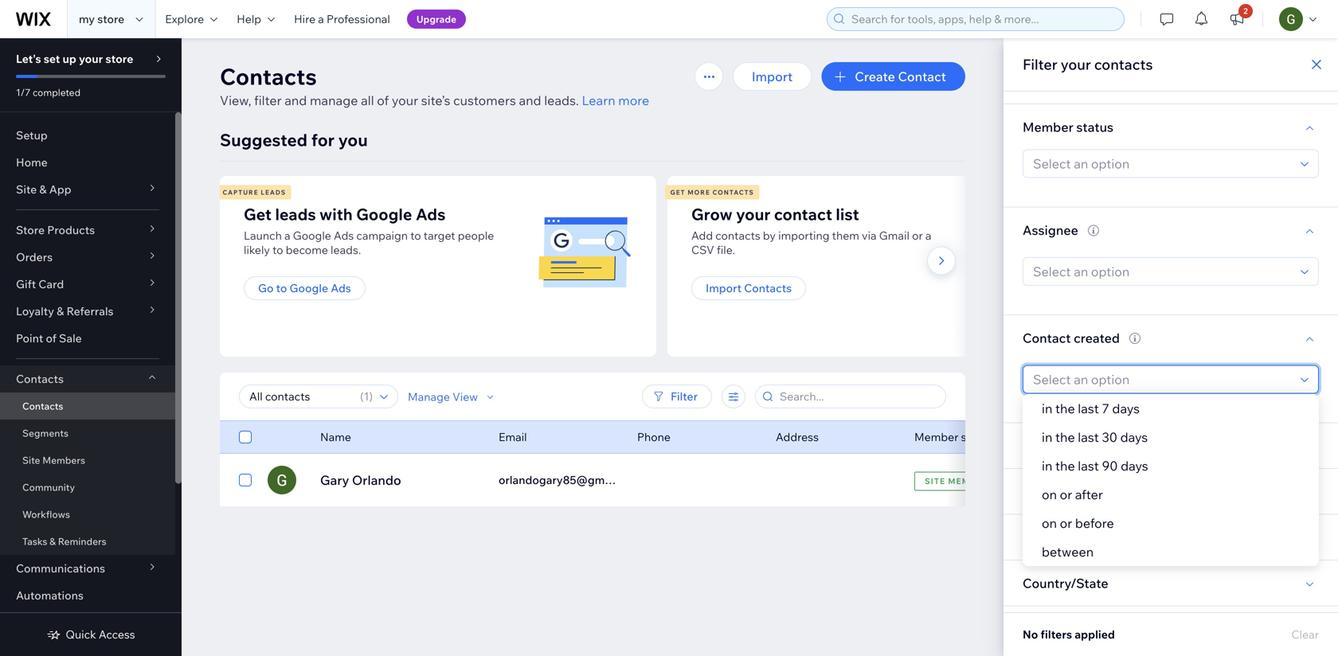 Task type: locate. For each thing, give the bounding box(es) containing it.
a
[[318, 12, 324, 26], [284, 229, 290, 243], [925, 229, 932, 243]]

1 vertical spatial ads
[[334, 229, 354, 243]]

ads up target
[[416, 204, 446, 224]]

1 vertical spatial &
[[57, 304, 64, 318]]

ads down with
[[334, 229, 354, 243]]

& inside loyalty & referrals popup button
[[57, 304, 64, 318]]

0 horizontal spatial contacts
[[715, 229, 760, 243]]

of inside contacts view, filter and manage all of your site's customers and leads. learn more
[[377, 92, 389, 108]]

list
[[217, 176, 1110, 357]]

site member
[[925, 476, 988, 486]]

sale
[[59, 331, 82, 345]]

the up last activity
[[1055, 401, 1075, 417]]

1 vertical spatial google
[[293, 229, 331, 243]]

2 last from the top
[[1078, 429, 1099, 445]]

referrals
[[67, 304, 114, 318]]

tasks & reminders link
[[0, 528, 175, 555]]

site inside site & app popup button
[[16, 182, 37, 196]]

3 select an option field from the top
[[1028, 366, 1296, 393]]

2 the from the top
[[1055, 429, 1075, 445]]

view
[[452, 390, 478, 404]]

get leads with google ads launch a google ads campaign to target people likely to become leads.
[[244, 204, 494, 257]]

app
[[49, 182, 71, 196]]

0 vertical spatial select an option field
[[1028, 150, 1296, 177]]

1
[[364, 389, 369, 403]]

google up campaign
[[356, 204, 412, 224]]

and right "filter"
[[284, 92, 307, 108]]

contact right create at the top right of page
[[898, 68, 946, 84]]

contacts down by
[[744, 281, 792, 295]]

0 vertical spatial contact
[[898, 68, 946, 84]]

your inside contacts view, filter and manage all of your site's customers and leads. learn more
[[392, 92, 418, 108]]

google up become
[[293, 229, 331, 243]]

2 vertical spatial &
[[49, 536, 56, 548]]

0 horizontal spatial status
[[961, 430, 993, 444]]

capture leads
[[223, 188, 286, 196]]

2 vertical spatial ads
[[331, 281, 351, 295]]

0 horizontal spatial contact
[[898, 68, 946, 84]]

between
[[1042, 544, 1094, 560]]

0 vertical spatial of
[[377, 92, 389, 108]]

your
[[79, 52, 103, 66], [1061, 55, 1091, 73], [392, 92, 418, 108], [736, 204, 771, 224]]

None checkbox
[[239, 428, 252, 447], [239, 471, 252, 490], [239, 428, 252, 447], [239, 471, 252, 490]]

1 vertical spatial days
[[1120, 429, 1148, 445]]

grow your contact list add contacts by importing them via gmail or a csv file.
[[691, 204, 932, 257]]

store products
[[16, 223, 95, 237]]

list box
[[1023, 394, 1319, 566]]

0 vertical spatial to
[[410, 229, 421, 243]]

1 vertical spatial import
[[706, 281, 742, 295]]

site for site member
[[925, 476, 946, 486]]

last for 30
[[1078, 429, 1099, 445]]

activity
[[1051, 438, 1096, 454]]

2 on from the top
[[1042, 515, 1057, 531]]

1 horizontal spatial leads.
[[544, 92, 579, 108]]

1 vertical spatial member
[[914, 430, 959, 444]]

customers
[[453, 92, 516, 108]]

1 in from the top
[[1042, 401, 1052, 417]]

contacts view, filter and manage all of your site's customers and leads. learn more
[[220, 63, 649, 108]]

site inside site members link
[[22, 454, 40, 466]]

1 and from the left
[[284, 92, 307, 108]]

quick access
[[66, 628, 135, 642]]

7
[[1102, 401, 1109, 417]]

1 horizontal spatial and
[[519, 92, 541, 108]]

0 vertical spatial last
[[1078, 401, 1099, 417]]

1 vertical spatial contacts
[[715, 229, 760, 243]]

0 vertical spatial the
[[1055, 401, 1075, 417]]

3 the from the top
[[1055, 458, 1075, 474]]

0 vertical spatial site
[[16, 182, 37, 196]]

2 vertical spatial last
[[1078, 458, 1099, 474]]

3 in from the top
[[1042, 458, 1052, 474]]

0 vertical spatial member
[[1023, 119, 1073, 135]]

community link
[[0, 474, 175, 501]]

reminders
[[58, 536, 106, 548]]

& right tasks
[[49, 536, 56, 548]]

list
[[836, 204, 859, 224]]

days for in the last 7 days
[[1112, 401, 1140, 417]]

contact inside button
[[898, 68, 946, 84]]

0 horizontal spatial filter
[[671, 389, 698, 403]]

site for site & app
[[16, 182, 37, 196]]

1 horizontal spatial &
[[49, 536, 56, 548]]

days right 7
[[1112, 401, 1140, 417]]

select an option field for contact created
[[1028, 366, 1296, 393]]

suggested
[[220, 129, 308, 151]]

leads. down with
[[331, 243, 361, 257]]

1 vertical spatial store
[[105, 52, 133, 66]]

the
[[1055, 401, 1075, 417], [1055, 429, 1075, 445], [1055, 458, 1075, 474]]

2 vertical spatial to
[[276, 281, 287, 295]]

1 vertical spatial the
[[1055, 429, 1075, 445]]

leads.
[[544, 92, 579, 108], [331, 243, 361, 257]]

professional
[[327, 12, 390, 26]]

google down become
[[290, 281, 328, 295]]

of inside the sidebar element
[[46, 331, 56, 345]]

up
[[63, 52, 76, 66]]

contacts inside contacts view, filter and manage all of your site's customers and leads. learn more
[[220, 63, 317, 90]]

csv
[[691, 243, 714, 257]]

suggested for you
[[220, 129, 368, 151]]

& inside the tasks & reminders link
[[49, 536, 56, 548]]

last left 30
[[1078, 429, 1099, 445]]

2 vertical spatial or
[[1060, 515, 1072, 531]]

to right go
[[276, 281, 287, 295]]

list box containing in the last 7 days
[[1023, 394, 1319, 566]]

0 horizontal spatial a
[[284, 229, 290, 243]]

0 vertical spatial status
[[1076, 119, 1114, 135]]

your inside the sidebar element
[[79, 52, 103, 66]]

days right 90
[[1121, 458, 1148, 474]]

2 horizontal spatial a
[[925, 229, 932, 243]]

access
[[99, 628, 135, 642]]

member status up site member
[[914, 430, 993, 444]]

1 vertical spatial filter
[[671, 389, 698, 403]]

gift card
[[16, 277, 64, 291]]

2 vertical spatial in
[[1042, 458, 1052, 474]]

store down my store
[[105, 52, 133, 66]]

sidebar element
[[0, 38, 182, 656]]

list containing get leads with google ads
[[217, 176, 1110, 357]]

the for in the last 7 days
[[1055, 401, 1075, 417]]

setup link
[[0, 122, 175, 149]]

go
[[258, 281, 274, 295]]

0 vertical spatial import
[[752, 68, 793, 84]]

and right customers
[[519, 92, 541, 108]]

1 vertical spatial select an option field
[[1028, 258, 1296, 285]]

in down last at right bottom
[[1042, 458, 1052, 474]]

in down in the last 7 days
[[1042, 429, 1052, 445]]

to down launch
[[272, 243, 283, 257]]

site
[[16, 182, 37, 196], [22, 454, 40, 466], [925, 476, 946, 486]]

0 vertical spatial on
[[1042, 487, 1057, 503]]

1 horizontal spatial contacts
[[1094, 55, 1153, 73]]

language
[[1023, 529, 1083, 545]]

manage view button
[[408, 390, 497, 404]]

import
[[752, 68, 793, 84], [706, 281, 742, 295]]

status
[[1076, 119, 1114, 135], [961, 430, 993, 444]]

the for in the last 90 days
[[1055, 458, 1075, 474]]

a right hire
[[318, 12, 324, 26]]

status down "filter your contacts"
[[1076, 119, 1114, 135]]

1 on from the top
[[1042, 487, 1057, 503]]

1 horizontal spatial import
[[752, 68, 793, 84]]

assignee
[[1023, 222, 1078, 238]]

home
[[16, 155, 48, 169]]

0 horizontal spatial leads.
[[331, 243, 361, 257]]

communications
[[16, 562, 105, 575]]

site for site members
[[22, 454, 40, 466]]

ads
[[416, 204, 446, 224], [334, 229, 354, 243], [331, 281, 351, 295]]

1 vertical spatial site
[[22, 454, 40, 466]]

member
[[1023, 119, 1073, 135], [914, 430, 959, 444], [948, 476, 988, 486]]

import inside import button
[[752, 68, 793, 84]]

last
[[1078, 401, 1099, 417], [1078, 429, 1099, 445], [1078, 458, 1099, 474]]

importing
[[778, 229, 830, 243]]

1 vertical spatial or
[[1060, 487, 1072, 503]]

0 vertical spatial in
[[1042, 401, 1052, 417]]

days for in the last 90 days
[[1121, 458, 1148, 474]]

Search... field
[[775, 385, 941, 408]]

1 vertical spatial to
[[272, 243, 283, 257]]

go to google ads button
[[244, 276, 365, 300]]

1 vertical spatial status
[[961, 430, 993, 444]]

or right gmail
[[912, 229, 923, 243]]

2 vertical spatial select an option field
[[1028, 366, 1296, 393]]

a down leads on the top left of the page
[[284, 229, 290, 243]]

& left app
[[39, 182, 47, 196]]

1 horizontal spatial filter
[[1023, 55, 1057, 73]]

0 horizontal spatial of
[[46, 331, 56, 345]]

1 vertical spatial on
[[1042, 515, 1057, 531]]

store
[[97, 12, 124, 26], [105, 52, 133, 66]]

on down birthdate
[[1042, 515, 1057, 531]]

1 the from the top
[[1055, 401, 1075, 417]]

import inside import contacts "button"
[[706, 281, 742, 295]]

& for tasks
[[49, 536, 56, 548]]

1 horizontal spatial of
[[377, 92, 389, 108]]

ads down get leads with google ads launch a google ads campaign to target people likely to become leads. on the top left
[[331, 281, 351, 295]]

contact left created
[[1023, 330, 1071, 346]]

last left 7
[[1078, 401, 1099, 417]]

status up site member
[[961, 430, 993, 444]]

1 horizontal spatial contact
[[1023, 330, 1071, 346]]

2 in from the top
[[1042, 429, 1052, 445]]

completed
[[33, 86, 81, 98]]

select an option field for assignee
[[1028, 258, 1296, 285]]

leads. inside get leads with google ads launch a google ads campaign to target people likely to become leads.
[[331, 243, 361, 257]]

Select an option field
[[1028, 150, 1296, 177], [1028, 258, 1296, 285], [1028, 366, 1296, 393]]

2 vertical spatial the
[[1055, 458, 1075, 474]]

last activity
[[1023, 438, 1096, 454]]

1 vertical spatial in
[[1042, 429, 1052, 445]]

get
[[244, 204, 272, 224]]

for
[[311, 129, 335, 151]]

leads. inside contacts view, filter and manage all of your site's customers and leads. learn more
[[544, 92, 579, 108]]

3 last from the top
[[1078, 458, 1099, 474]]

last for 90
[[1078, 458, 1099, 474]]

& inside site & app popup button
[[39, 182, 47, 196]]

0 vertical spatial &
[[39, 182, 47, 196]]

filters
[[1041, 628, 1072, 642]]

last left 90
[[1078, 458, 1099, 474]]

0 vertical spatial filter
[[1023, 55, 1057, 73]]

leads
[[261, 188, 286, 196]]

on left after
[[1042, 487, 1057, 503]]

1 vertical spatial of
[[46, 331, 56, 345]]

member status down "filter your contacts"
[[1023, 119, 1114, 135]]

& right loyalty
[[57, 304, 64, 318]]

contacts
[[220, 63, 317, 90], [744, 281, 792, 295], [16, 372, 64, 386], [22, 400, 63, 412]]

all
[[361, 92, 374, 108]]

2
[[1243, 6, 1248, 16]]

0 horizontal spatial member status
[[914, 430, 993, 444]]

ads inside "button"
[[331, 281, 351, 295]]

2 vertical spatial google
[[290, 281, 328, 295]]

or
[[912, 229, 923, 243], [1060, 487, 1072, 503], [1060, 515, 1072, 531]]

the right last at right bottom
[[1055, 429, 1075, 445]]

1 last from the top
[[1078, 401, 1099, 417]]

site & app button
[[0, 176, 175, 203]]

site's
[[421, 92, 450, 108]]

import for import
[[752, 68, 793, 84]]

a right gmail
[[925, 229, 932, 243]]

of right all
[[377, 92, 389, 108]]

site & app
[[16, 182, 71, 196]]

0 horizontal spatial &
[[39, 182, 47, 196]]

contacts inside dropdown button
[[16, 372, 64, 386]]

hire a professional
[[294, 12, 390, 26]]

0 horizontal spatial import
[[706, 281, 742, 295]]

in the last 90 days
[[1042, 458, 1148, 474]]

the down last activity
[[1055, 458, 1075, 474]]

2 vertical spatial days
[[1121, 458, 1148, 474]]

on or before
[[1042, 515, 1114, 531]]

contacts up "filter"
[[220, 63, 317, 90]]

0 vertical spatial member status
[[1023, 119, 1114, 135]]

or left before
[[1060, 515, 1072, 531]]

tasks
[[22, 536, 47, 548]]

filter inside button
[[671, 389, 698, 403]]

2 select an option field from the top
[[1028, 258, 1296, 285]]

name
[[320, 430, 351, 444]]

contacts inside "button"
[[744, 281, 792, 295]]

in up last at right bottom
[[1042, 401, 1052, 417]]

0 vertical spatial leads.
[[544, 92, 579, 108]]

contacts down point of sale at the bottom left of page
[[16, 372, 64, 386]]

1 vertical spatial last
[[1078, 429, 1099, 445]]

1 vertical spatial leads.
[[331, 243, 361, 257]]

2 vertical spatial site
[[925, 476, 946, 486]]

0 vertical spatial days
[[1112, 401, 1140, 417]]

0 vertical spatial contacts
[[1094, 55, 1153, 73]]

member status
[[1023, 119, 1114, 135], [914, 430, 993, 444]]

filter
[[1023, 55, 1057, 73], [671, 389, 698, 403]]

& for loyalty
[[57, 304, 64, 318]]

0 vertical spatial or
[[912, 229, 923, 243]]

to inside "button"
[[276, 281, 287, 295]]

store right 'my'
[[97, 12, 124, 26]]

2 horizontal spatial &
[[57, 304, 64, 318]]

days right 30
[[1120, 429, 1148, 445]]

0 horizontal spatial and
[[284, 92, 307, 108]]

of left sale
[[46, 331, 56, 345]]

to left target
[[410, 229, 421, 243]]

leads. left learn
[[544, 92, 579, 108]]

filter for filter
[[671, 389, 698, 403]]

help button
[[227, 0, 284, 38]]

or left after
[[1060, 487, 1072, 503]]

)
[[369, 389, 373, 403]]



Task type: describe. For each thing, give the bounding box(es) containing it.
the for in the last 30 days
[[1055, 429, 1075, 445]]

contacts up segments
[[22, 400, 63, 412]]

help
[[237, 12, 261, 26]]

no filters applied
[[1023, 628, 1115, 642]]

contacts
[[713, 188, 754, 196]]

point of sale link
[[0, 325, 175, 352]]

loyalty & referrals button
[[0, 298, 175, 325]]

manage
[[310, 92, 358, 108]]

file.
[[717, 243, 735, 257]]

import for import contacts
[[706, 281, 742, 295]]

on for on or before
[[1042, 515, 1057, 531]]

contacts inside the 'grow your contact list add contacts by importing them via gmail or a csv file.'
[[715, 229, 760, 243]]

create
[[855, 68, 895, 84]]

applied
[[1075, 628, 1115, 642]]

contacts button
[[0, 366, 175, 393]]

filter button
[[642, 385, 712, 409]]

days for in the last 30 days
[[1120, 429, 1148, 445]]

no
[[1023, 628, 1038, 642]]

your inside the 'grow your contact list add contacts by importing them via gmail or a csv file.'
[[736, 204, 771, 224]]

upgrade button
[[407, 10, 466, 29]]

let's set up your store
[[16, 52, 133, 66]]

store inside the sidebar element
[[105, 52, 133, 66]]

learn more button
[[582, 91, 649, 110]]

birthdate
[[1023, 484, 1079, 500]]

community
[[22, 481, 75, 493]]

via
[[862, 229, 877, 243]]

target
[[424, 229, 455, 243]]

& for site
[[39, 182, 47, 196]]

get more contacts
[[670, 188, 754, 196]]

orders
[[16, 250, 53, 264]]

( 1 )
[[360, 389, 373, 403]]

go to google ads
[[258, 281, 351, 295]]

a inside get leads with google ads launch a google ads campaign to target people likely to become leads.
[[284, 229, 290, 243]]

(
[[360, 389, 364, 403]]

grow
[[691, 204, 732, 224]]

with
[[320, 204, 353, 224]]

2 vertical spatial member
[[948, 476, 988, 486]]

import contacts
[[706, 281, 792, 295]]

on or after
[[1042, 487, 1103, 503]]

or for on or after
[[1060, 487, 1072, 503]]

get
[[670, 188, 685, 196]]

segments
[[22, 427, 69, 439]]

in for in the last 90 days
[[1042, 458, 1052, 474]]

or for on or before
[[1060, 515, 1072, 531]]

before
[[1075, 515, 1114, 531]]

30
[[1102, 429, 1117, 445]]

Unsaved view field
[[245, 385, 355, 408]]

set
[[44, 52, 60, 66]]

1/7
[[16, 86, 30, 98]]

1 select an option field from the top
[[1028, 150, 1296, 177]]

gift card button
[[0, 271, 175, 298]]

segments link
[[0, 420, 175, 447]]

0 vertical spatial store
[[97, 12, 124, 26]]

site members
[[22, 454, 85, 466]]

phone
[[637, 430, 671, 444]]

1 vertical spatial contact
[[1023, 330, 1071, 346]]

or inside the 'grow your contact list add contacts by importing them via gmail or a csv file.'
[[912, 229, 923, 243]]

90
[[1102, 458, 1118, 474]]

1 vertical spatial member status
[[914, 430, 993, 444]]

launch
[[244, 229, 282, 243]]

products
[[47, 223, 95, 237]]

on for on or after
[[1042, 487, 1057, 503]]

view,
[[220, 92, 251, 108]]

manage view
[[408, 390, 478, 404]]

import contacts button
[[691, 276, 806, 300]]

gary
[[320, 472, 349, 488]]

after
[[1075, 487, 1103, 503]]

orlandogary85@gmail.com
[[499, 473, 642, 487]]

people
[[458, 229, 494, 243]]

1 horizontal spatial a
[[318, 12, 324, 26]]

2 and from the left
[[519, 92, 541, 108]]

create contact button
[[821, 62, 965, 91]]

campaign
[[356, 229, 408, 243]]

Search for tools, apps, help & more... field
[[847, 8, 1119, 30]]

filter for filter your contacts
[[1023, 55, 1057, 73]]

in the last 7 days
[[1042, 401, 1140, 417]]

leads
[[275, 204, 316, 224]]

in for in the last 30 days
[[1042, 429, 1052, 445]]

gary orlando image
[[268, 466, 296, 495]]

gift
[[16, 277, 36, 291]]

workflows link
[[0, 501, 175, 528]]

automations link
[[0, 582, 175, 609]]

country/state
[[1023, 575, 1108, 591]]

0 vertical spatial ads
[[416, 204, 446, 224]]

a inside the 'grow your contact list add contacts by importing them via gmail or a csv file.'
[[925, 229, 932, 243]]

1 horizontal spatial member status
[[1023, 119, 1114, 135]]

card
[[38, 277, 64, 291]]

gmail
[[879, 229, 910, 243]]

google inside 'go to google ads' "button"
[[290, 281, 328, 295]]

import button
[[733, 62, 812, 91]]

2 button
[[1219, 0, 1254, 38]]

0 vertical spatial google
[[356, 204, 412, 224]]

site members link
[[0, 447, 175, 474]]

orlando
[[352, 472, 401, 488]]

likely
[[244, 243, 270, 257]]

create contact
[[855, 68, 946, 84]]

tasks & reminders
[[22, 536, 106, 548]]

manage
[[408, 390, 450, 404]]

capture
[[223, 188, 259, 196]]

home link
[[0, 149, 175, 176]]

last for 7
[[1078, 401, 1099, 417]]

email
[[499, 430, 527, 444]]

1 horizontal spatial status
[[1076, 119, 1114, 135]]

setup
[[16, 128, 48, 142]]

in for in the last 7 days
[[1042, 401, 1052, 417]]

learn
[[582, 92, 615, 108]]

more
[[618, 92, 649, 108]]

members
[[42, 454, 85, 466]]



Task type: vqa. For each thing, say whether or not it's contained in the screenshot.
Select an option field
yes



